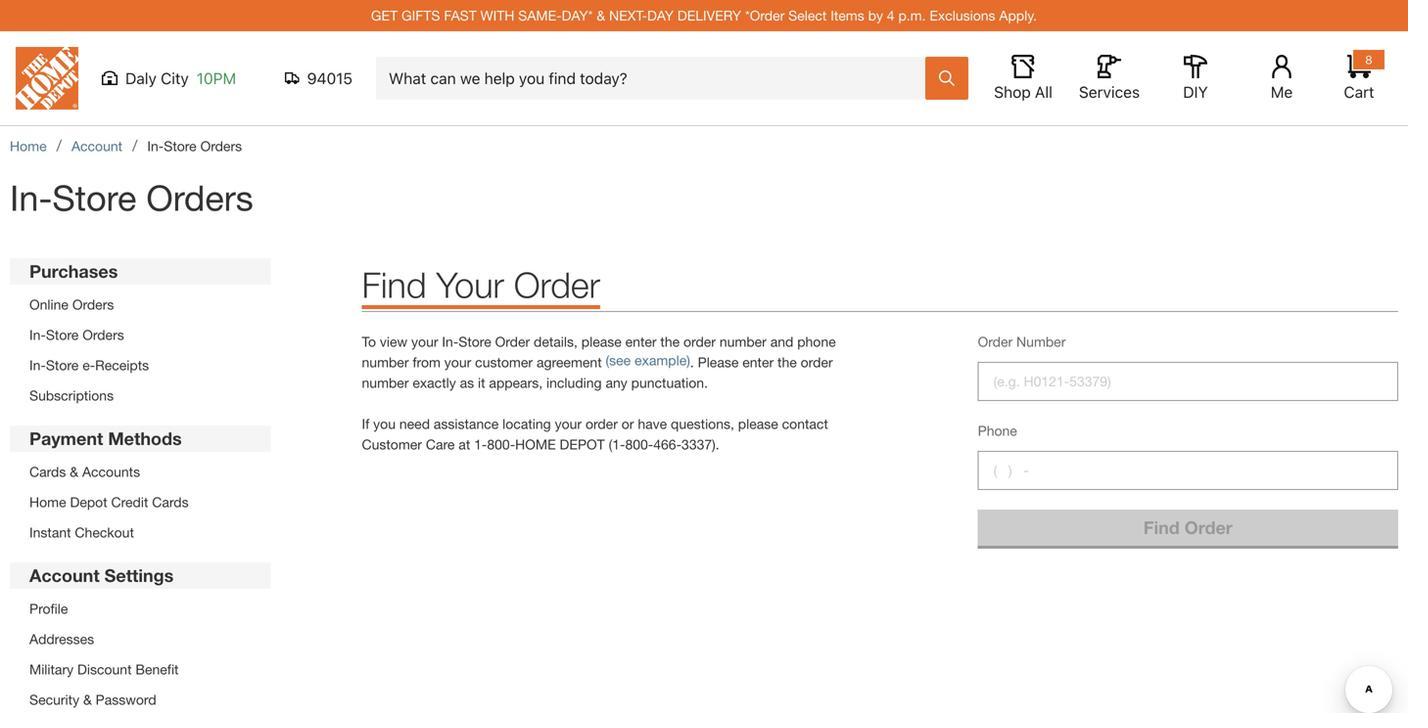 Task type: vqa. For each thing, say whether or not it's contained in the screenshot.
'Cards' to the top
yes



Task type: locate. For each thing, give the bounding box(es) containing it.
number inside . please enter the order number exactly as it appears, including any punctuation.
[[362, 375, 409, 391]]

94015 button
[[285, 69, 353, 88]]

with
[[480, 7, 514, 24]]

home up instant
[[29, 495, 66, 511]]

customer
[[475, 354, 533, 371]]

number up you
[[362, 375, 409, 391]]

1 vertical spatial account
[[29, 566, 100, 587]]

2 800- from the left
[[625, 437, 653, 453]]

1 vertical spatial find
[[1144, 518, 1180, 539]]

1 horizontal spatial order
[[684, 334, 716, 350]]

find for find your order
[[362, 264, 426, 306]]

0 horizontal spatial please
[[581, 334, 622, 350]]

enter down and
[[743, 354, 774, 371]]

order inside find order button
[[1185, 518, 1233, 539]]

number
[[720, 334, 767, 350], [362, 354, 409, 371], [362, 375, 409, 391]]

home
[[10, 138, 47, 154], [29, 495, 66, 511]]

number down view
[[362, 354, 409, 371]]

0 horizontal spatial enter
[[625, 334, 657, 350]]

. please enter the order number exactly as it appears, including any punctuation.
[[362, 354, 833, 391]]

1 vertical spatial &
[[70, 464, 78, 480]]

2 vertical spatial &
[[83, 692, 92, 708]]

&
[[597, 7, 605, 24], [70, 464, 78, 480], [83, 692, 92, 708]]

& up the depot on the bottom
[[70, 464, 78, 480]]

have
[[638, 416, 667, 432]]

in-store orders down account link
[[10, 177, 253, 218]]

800- down locating
[[487, 437, 515, 453]]

store up 'customer'
[[459, 334, 491, 350]]

in-store orders down online orders
[[29, 327, 124, 343]]

please inside if you need assistance locating your order or have questions, please contact customer care at 1-800-home depot (1-800-466-3337).
[[738, 416, 778, 432]]

enter up (see example)
[[625, 334, 657, 350]]

store down daly city 10pm
[[164, 138, 197, 154]]

please
[[698, 354, 739, 371]]

1 vertical spatial enter
[[743, 354, 774, 371]]

online orders link
[[29, 295, 149, 315]]

0 vertical spatial home
[[10, 138, 47, 154]]

please inside to view your in-store order details, please enter the order number and phone number from your customer agreement
[[581, 334, 622, 350]]

orders
[[200, 138, 242, 154], [146, 177, 253, 218], [72, 297, 114, 313], [82, 327, 124, 343]]

account
[[71, 138, 122, 154], [29, 566, 100, 587]]

account link
[[71, 138, 122, 154]]

please up (see
[[581, 334, 622, 350]]

0 horizontal spatial the
[[660, 334, 680, 350]]

please left contact in the right of the page
[[738, 416, 778, 432]]

0 horizontal spatial find
[[362, 264, 426, 306]]

1 vertical spatial please
[[738, 416, 778, 432]]

your up as
[[444, 354, 471, 371]]

2 vertical spatial in-store orders
[[29, 327, 124, 343]]

2 horizontal spatial &
[[597, 7, 605, 24]]

in- down online
[[29, 327, 46, 343]]

0 vertical spatial your
[[411, 334, 438, 350]]

items
[[831, 7, 864, 24]]

2 vertical spatial number
[[362, 375, 409, 391]]

day*
[[562, 7, 593, 24]]

0 vertical spatial find
[[362, 264, 426, 306]]

the up example) on the left of page
[[660, 334, 680, 350]]

1 horizontal spatial your
[[444, 354, 471, 371]]

your up "from"
[[411, 334, 438, 350]]

in- up "exactly"
[[442, 334, 459, 350]]

methods
[[108, 428, 182, 449]]

questions,
[[671, 416, 734, 432]]

the inside . please enter the order number exactly as it appears, including any punctuation.
[[778, 354, 797, 371]]

store inside to view your in-store order details, please enter the order number and phone number from your customer agreement
[[459, 334, 491, 350]]

fast
[[444, 7, 477, 24]]

1 vertical spatial the
[[778, 354, 797, 371]]

1 vertical spatial in-store orders
[[10, 177, 253, 218]]

find
[[362, 264, 426, 306], [1144, 518, 1180, 539]]

0 vertical spatial enter
[[625, 334, 657, 350]]

day
[[647, 7, 674, 24]]

8
[[1365, 53, 1373, 67]]

in- inside in-store orders link
[[29, 327, 46, 343]]

(see
[[606, 353, 631, 369]]

security & password
[[29, 692, 156, 708]]

in-store orders link
[[29, 325, 149, 346]]

services
[[1079, 83, 1140, 101]]

0 vertical spatial order
[[684, 334, 716, 350]]

store down online orders
[[46, 327, 79, 343]]

1 vertical spatial home
[[29, 495, 66, 511]]

daly city 10pm
[[125, 69, 236, 88]]

military
[[29, 662, 74, 678]]

in-store orders
[[147, 138, 242, 154], [10, 177, 253, 218], [29, 327, 124, 343]]

1 horizontal spatial cards
[[152, 495, 189, 511]]

order inside to view your in-store order details, please enter the order number and phone number from your customer agreement
[[495, 334, 530, 350]]

find inside button
[[1144, 518, 1180, 539]]

1 horizontal spatial &
[[83, 692, 92, 708]]

home left account link
[[10, 138, 47, 154]]

at
[[459, 437, 470, 453]]

1 horizontal spatial enter
[[743, 354, 774, 371]]

details,
[[534, 334, 578, 350]]

account for account link
[[71, 138, 122, 154]]

diy
[[1183, 83, 1208, 101]]

0 vertical spatial &
[[597, 7, 605, 24]]

0 vertical spatial please
[[581, 334, 622, 350]]

1 vertical spatial cards
[[152, 495, 189, 511]]

accounts
[[82, 464, 140, 480]]

in- up subscriptions
[[29, 357, 46, 374]]

& right day*
[[597, 7, 605, 24]]

home for home depot credit cards
[[29, 495, 66, 511]]

your up depot
[[555, 416, 582, 432]]

please
[[581, 334, 622, 350], [738, 416, 778, 432]]

0 vertical spatial cards
[[29, 464, 66, 480]]

if you need assistance locating your order or have questions, please contact customer care at 1-800-home depot (1-800-466-3337).
[[362, 416, 828, 453]]

payment
[[29, 428, 103, 449]]

order
[[514, 264, 600, 306], [495, 334, 530, 350], [978, 334, 1013, 350], [1185, 518, 1233, 539]]

need
[[399, 416, 430, 432]]

instant checkout link
[[29, 523, 189, 543]]

account settings
[[29, 566, 174, 587]]

800- down or
[[625, 437, 653, 453]]

account for account settings
[[29, 566, 100, 587]]

cards & accounts link
[[29, 462, 189, 483]]

the down and
[[778, 354, 797, 371]]

1 vertical spatial your
[[444, 354, 471, 371]]

1 vertical spatial number
[[362, 354, 409, 371]]

in- right account link
[[147, 138, 164, 154]]

1 horizontal spatial please
[[738, 416, 778, 432]]

0 horizontal spatial order
[[586, 416, 618, 432]]

benefit
[[136, 662, 179, 678]]

online
[[29, 297, 68, 313]]

in-store orders down daly city 10pm
[[147, 138, 242, 154]]

security
[[29, 692, 79, 708]]

2 horizontal spatial order
[[801, 354, 833, 371]]

order up .
[[684, 334, 716, 350]]

me button
[[1250, 55, 1313, 102]]

shop
[[994, 83, 1031, 101]]

0 vertical spatial the
[[660, 334, 680, 350]]

to
[[362, 334, 376, 350]]

2 horizontal spatial your
[[555, 416, 582, 432]]

order inside to view your in-store order details, please enter the order number and phone number from your customer agreement
[[684, 334, 716, 350]]

home link
[[10, 138, 47, 154]]

& right "security"
[[83, 692, 92, 708]]

2 vertical spatial your
[[555, 416, 582, 432]]

credit
[[111, 495, 148, 511]]

store
[[164, 138, 197, 154], [52, 177, 136, 218], [46, 327, 79, 343], [459, 334, 491, 350], [46, 357, 79, 374]]

in-store e-receipts
[[29, 357, 149, 374]]

number up please
[[720, 334, 767, 350]]

security & password link
[[29, 690, 203, 711]]

order down phone
[[801, 354, 833, 371]]

account right "home" link
[[71, 138, 122, 154]]

as
[[460, 375, 474, 391]]

1 horizontal spatial find
[[1144, 518, 1180, 539]]

1 800- from the left
[[487, 437, 515, 453]]

0 vertical spatial number
[[720, 334, 767, 350]]

agreement
[[537, 354, 602, 371]]

account up 'profile'
[[29, 566, 100, 587]]

checkout
[[75, 525, 134, 541]]

2 vertical spatial order
[[586, 416, 618, 432]]

order inside if you need assistance locating your order or have questions, please contact customer care at 1-800-home depot (1-800-466-3337).
[[586, 416, 618, 432]]

discount
[[77, 662, 132, 678]]

store down account link
[[52, 177, 136, 218]]

instant
[[29, 525, 71, 541]]

the
[[660, 334, 680, 350], [778, 354, 797, 371]]

0 horizontal spatial 800-
[[487, 437, 515, 453]]

enter inside to view your in-store order details, please enter the order number and phone number from your customer agreement
[[625, 334, 657, 350]]

order
[[684, 334, 716, 350], [801, 354, 833, 371], [586, 416, 618, 432]]

1 horizontal spatial 800-
[[625, 437, 653, 453]]

cards right credit
[[152, 495, 189, 511]]

exactly
[[413, 375, 456, 391]]

addresses
[[29, 632, 94, 648]]

800-
[[487, 437, 515, 453], [625, 437, 653, 453]]

0 vertical spatial account
[[71, 138, 122, 154]]

in- inside to view your in-store order details, please enter the order number and phone number from your customer agreement
[[442, 334, 459, 350]]

0 horizontal spatial cards
[[29, 464, 66, 480]]

the inside to view your in-store order details, please enter the order number and phone number from your customer agreement
[[660, 334, 680, 350]]

military discount benefit link
[[29, 660, 203, 681]]

1 horizontal spatial the
[[778, 354, 797, 371]]

1 vertical spatial order
[[801, 354, 833, 371]]

order up the (1-
[[586, 416, 618, 432]]

cards down payment on the bottom of page
[[29, 464, 66, 480]]

any
[[606, 375, 627, 391]]

depot
[[70, 495, 107, 511]]

0 horizontal spatial &
[[70, 464, 78, 480]]



Task type: describe. For each thing, give the bounding box(es) containing it.
services button
[[1078, 55, 1141, 102]]

the home depot logo image
[[16, 47, 78, 110]]

Order Number text field
[[978, 362, 1398, 401]]

depot
[[560, 437, 605, 453]]

cards & accounts
[[29, 464, 140, 480]]

profile
[[29, 601, 68, 617]]

or
[[622, 416, 634, 432]]

94015
[[307, 69, 353, 88]]

home
[[515, 437, 556, 453]]

& for accounts
[[70, 464, 78, 480]]

me
[[1271, 83, 1293, 101]]

instant checkout
[[29, 525, 134, 541]]

get
[[371, 7, 398, 24]]

*order
[[745, 7, 785, 24]]

if
[[362, 416, 369, 432]]

payment methods
[[29, 428, 182, 449]]

in- inside in-store e-receipts link
[[29, 357, 46, 374]]

care
[[426, 437, 455, 453]]

shop all button
[[992, 55, 1055, 102]]

contact
[[782, 416, 828, 432]]

example)
[[635, 353, 690, 369]]

view
[[380, 334, 408, 350]]

home depot credit cards
[[29, 495, 189, 511]]

all
[[1035, 83, 1053, 101]]

delivery
[[677, 7, 741, 24]]

find for find order
[[1144, 518, 1180, 539]]

your inside if you need assistance locating your order or have questions, please contact customer care at 1-800-home depot (1-800-466-3337).
[[555, 416, 582, 432]]

1-
[[474, 437, 487, 453]]

it
[[478, 375, 485, 391]]

and
[[770, 334, 794, 350]]

What can we help you find today? search field
[[389, 58, 924, 99]]

(see example)
[[606, 353, 690, 369]]

4
[[887, 7, 895, 24]]

password
[[96, 692, 156, 708]]

by
[[868, 7, 883, 24]]

subscriptions
[[29, 388, 114, 404]]

daly
[[125, 69, 157, 88]]

order inside . please enter the order number exactly as it appears, including any punctuation.
[[801, 354, 833, 371]]

& for password
[[83, 692, 92, 708]]

e-
[[82, 357, 95, 374]]

receipts
[[95, 357, 149, 374]]

to view your in-store order details, please enter the order number and phone number from your customer agreement
[[362, 334, 836, 371]]

you
[[373, 416, 396, 432]]

find order
[[1144, 518, 1233, 539]]

home depot credit cards link
[[29, 493, 189, 513]]

same-
[[518, 7, 562, 24]]

enter inside . please enter the order number exactly as it appears, including any punctuation.
[[743, 354, 774, 371]]

shop all
[[994, 83, 1053, 101]]

0 horizontal spatial your
[[411, 334, 438, 350]]

number
[[1016, 334, 1066, 350]]

gifts
[[402, 7, 440, 24]]

online orders
[[29, 297, 114, 313]]

0 vertical spatial in-store orders
[[147, 138, 242, 154]]

appears,
[[489, 375, 543, 391]]

phone
[[797, 334, 836, 350]]

find order button
[[978, 510, 1398, 546]]

phone
[[978, 423, 1017, 439]]

466-
[[653, 437, 682, 453]]

punctuation.
[[631, 375, 708, 391]]

in-store e-receipts link
[[29, 355, 149, 376]]

next-
[[609, 7, 647, 24]]

home for "home" link
[[10, 138, 47, 154]]

.
[[690, 354, 694, 371]]

order number
[[978, 334, 1066, 350]]

cart 8
[[1344, 53, 1374, 101]]

p.m.
[[898, 7, 926, 24]]

(1-
[[609, 437, 625, 453]]

cart
[[1344, 83, 1374, 101]]

your
[[436, 264, 504, 306]]

apply.
[[999, 7, 1037, 24]]

customer
[[362, 437, 422, 453]]

military discount benefit
[[29, 662, 179, 678]]

find your order
[[362, 264, 600, 306]]

select
[[788, 7, 827, 24]]

profile link
[[29, 599, 203, 620]]

locating
[[502, 416, 551, 432]]

subscriptions link
[[29, 386, 149, 406]]

exclusions
[[930, 7, 995, 24]]

purchases
[[29, 261, 118, 282]]

diy button
[[1164, 55, 1227, 102]]

store left e-
[[46, 357, 79, 374]]

assistance
[[434, 416, 499, 432]]

10pm
[[197, 69, 236, 88]]

addresses link
[[29, 630, 203, 650]]

get gifts fast with same-day* & next-day delivery *order select items by 4 p.m. exclusions apply.
[[371, 7, 1037, 24]]

in- down "home" link
[[10, 177, 52, 218]]



